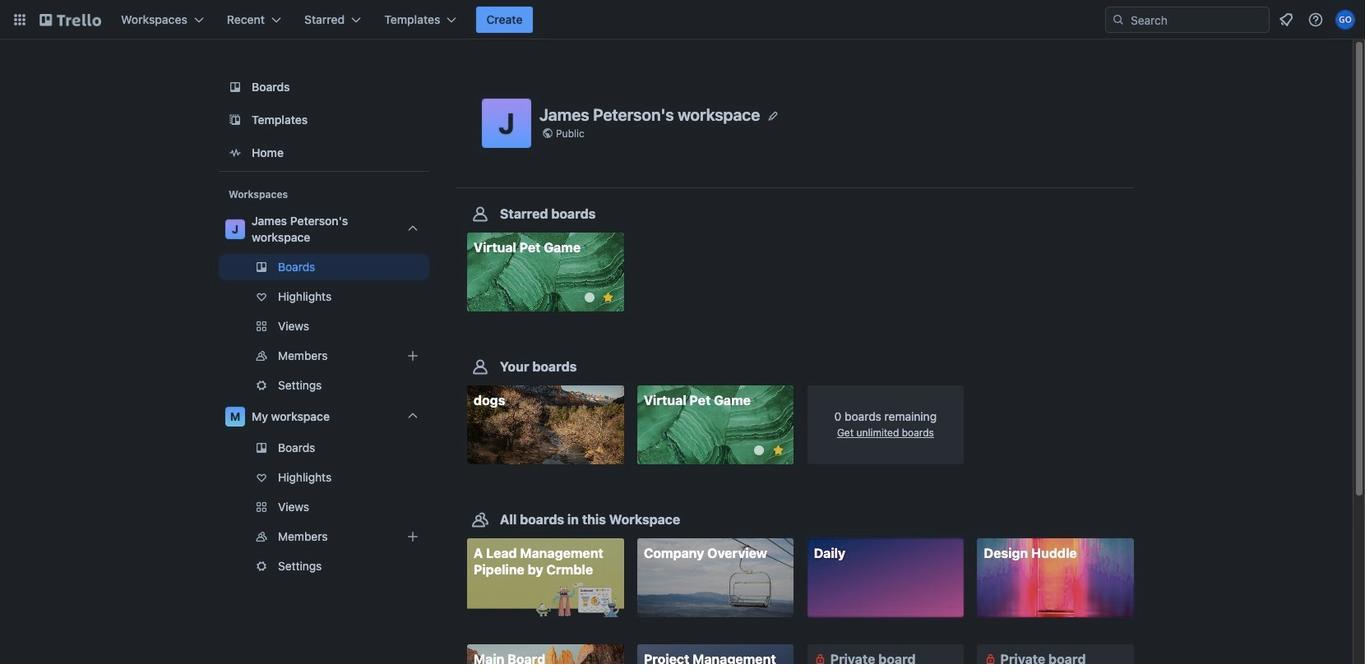 Task type: locate. For each thing, give the bounding box(es) containing it.
1 horizontal spatial there is new activity on this board. image
[[755, 446, 765, 456]]

1 add image from the top
[[403, 346, 423, 366]]

add image
[[403, 346, 423, 366], [403, 527, 423, 547]]

1 vertical spatial there is new activity on this board. image
[[755, 446, 765, 456]]

there is new activity on this board. image left click to unstar this board. it will be removed from your starred list. image
[[755, 446, 765, 456]]

template board image
[[225, 110, 245, 130]]

board image
[[225, 77, 245, 97]]

there is new activity on this board. image
[[585, 293, 595, 303], [755, 446, 765, 456]]

0 vertical spatial add image
[[403, 346, 423, 366]]

there is new activity on this board. image left click to unstar this board. it will be removed from your starred list. icon
[[585, 293, 595, 303]]

open information menu image
[[1308, 12, 1325, 28]]

2 add image from the top
[[403, 527, 423, 547]]

click to unstar this board. it will be removed from your starred list. image
[[601, 290, 616, 305]]

0 vertical spatial there is new activity on this board. image
[[585, 293, 595, 303]]

back to home image
[[39, 7, 101, 33]]

sm image
[[983, 651, 999, 665]]

0 horizontal spatial there is new activity on this board. image
[[585, 293, 595, 303]]

1 vertical spatial add image
[[403, 527, 423, 547]]

gary orlando (garyorlando) image
[[1336, 10, 1356, 30]]



Task type: vqa. For each thing, say whether or not it's contained in the screenshot.
rightmost There is new activity on this board. icon
yes



Task type: describe. For each thing, give the bounding box(es) containing it.
search image
[[1112, 13, 1126, 26]]

there is new activity on this board. image for click to unstar this board. it will be removed from your starred list. icon
[[585, 293, 595, 303]]

0 notifications image
[[1277, 10, 1297, 30]]

home image
[[225, 143, 245, 163]]

click to unstar this board. it will be removed from your starred list. image
[[771, 444, 786, 458]]

there is new activity on this board. image for click to unstar this board. it will be removed from your starred list. image
[[755, 446, 765, 456]]

sm image
[[813, 651, 829, 665]]

Search field
[[1126, 8, 1270, 31]]

primary element
[[0, 0, 1366, 39]]



